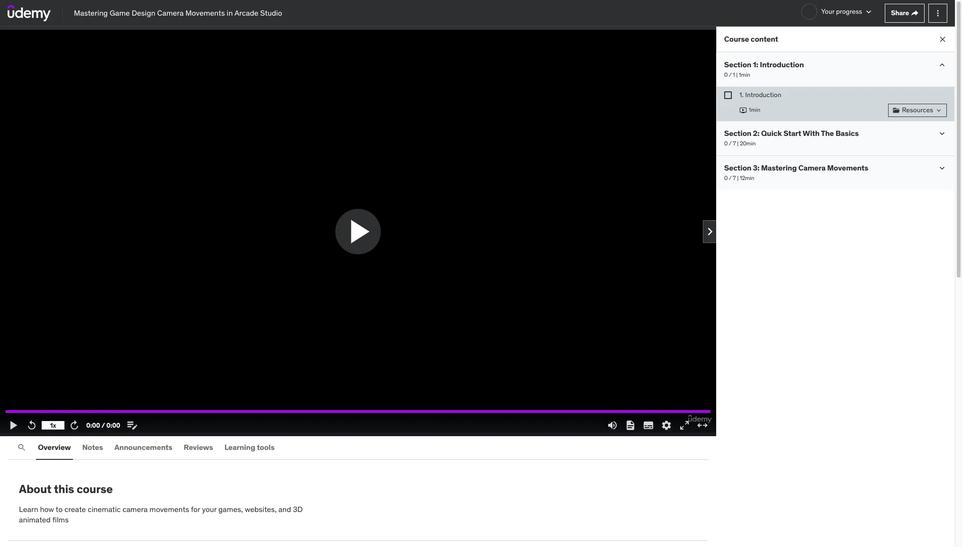 Task type: locate. For each thing, give the bounding box(es) containing it.
mastering
[[74, 8, 108, 18], [762, 163, 798, 172]]

movements left in at top left
[[186, 8, 225, 18]]

0:00 left add note image
[[106, 421, 120, 430]]

0 vertical spatial camera
[[157, 8, 184, 18]]

1 0 from the top
[[725, 71, 728, 78]]

1min right 1
[[740, 71, 751, 78]]

/ left 12min on the top right of the page
[[730, 174, 732, 181]]

camera for mastering
[[799, 163, 826, 172]]

settings image
[[661, 420, 673, 431]]

2 vertical spatial xsmall image
[[936, 106, 943, 114]]

1:
[[754, 60, 759, 69]]

2 section from the top
[[725, 128, 752, 138]]

close course content sidebar image
[[939, 35, 948, 44]]

learning tools
[[225, 443, 275, 452]]

0:00 / 0:00
[[86, 421, 120, 430]]

0 vertical spatial movements
[[186, 8, 225, 18]]

camera
[[157, 8, 184, 18], [799, 163, 826, 172]]

play video image
[[345, 216, 375, 247]]

camera inside mastering game design camera movements in arcade studio link
[[157, 8, 184, 18]]

0 horizontal spatial 0:00
[[86, 421, 100, 430]]

section inside section 3: mastering camera movements 0 / 7 | 12min
[[725, 163, 752, 172]]

0 horizontal spatial xsmall image
[[725, 91, 732, 99]]

section up 20min
[[725, 128, 752, 138]]

play introduction image
[[740, 106, 748, 114]]

2 vertical spatial |
[[738, 174, 739, 181]]

overview button
[[36, 437, 73, 459]]

1 vertical spatial 1min
[[749, 106, 761, 113]]

share
[[892, 9, 910, 17]]

0:00 right forward 5 seconds "icon"
[[86, 421, 100, 430]]

0 horizontal spatial movements
[[186, 8, 225, 18]]

0 vertical spatial section
[[725, 60, 752, 69]]

arcade
[[235, 8, 259, 18]]

2 vertical spatial 0
[[725, 174, 728, 181]]

learning tools button
[[223, 437, 277, 459]]

how
[[40, 505, 54, 514]]

section inside section 2: quick start with the basics 0 / 7 | 20min
[[725, 128, 752, 138]]

1 vertical spatial introduction
[[746, 91, 782, 99]]

0 vertical spatial 1min
[[740, 71, 751, 78]]

1 section from the top
[[725, 60, 752, 69]]

1 7 from the top
[[734, 140, 737, 147]]

animated
[[19, 515, 51, 525]]

learning
[[225, 443, 255, 452]]

section up 1
[[725, 60, 752, 69]]

0 left 20min
[[725, 140, 728, 147]]

learn
[[19, 505, 38, 514]]

0 horizontal spatial mastering
[[74, 8, 108, 18]]

0 inside section 1: introduction 0 / 1 | 1min
[[725, 71, 728, 78]]

| left 12min on the top right of the page
[[738, 174, 739, 181]]

sidebar element
[[717, 27, 956, 548]]

xsmall image inside share 'button'
[[912, 9, 919, 17]]

1min
[[740, 71, 751, 78], [749, 106, 761, 113]]

2:
[[754, 128, 760, 138]]

0 inside section 3: mastering camera movements 0 / 7 | 12min
[[725, 174, 728, 181]]

section 3: mastering camera movements 0 / 7 | 12min
[[725, 163, 869, 181]]

3 section from the top
[[725, 163, 752, 172]]

movements
[[186, 8, 225, 18], [828, 163, 869, 172]]

your progress button
[[802, 3, 874, 20]]

basics
[[836, 128, 860, 138]]

xsmall image right share
[[912, 9, 919, 17]]

subtitles image
[[643, 420, 655, 431]]

share button
[[886, 4, 925, 23]]

/ left 1
[[730, 71, 732, 78]]

/ inside section 1: introduction 0 / 1 | 1min
[[730, 71, 732, 78]]

0 vertical spatial 0
[[725, 71, 728, 78]]

section
[[725, 60, 752, 69], [725, 128, 752, 138], [725, 163, 752, 172]]

mastering game design camera movements in arcade studio
[[74, 8, 282, 18]]

1 vertical spatial camera
[[799, 163, 826, 172]]

mastering right 3:
[[762, 163, 798, 172]]

xsmall image left "1."
[[725, 91, 732, 99]]

introduction right 1: on the top of page
[[761, 60, 805, 69]]

introduction inside section 1: introduction 0 / 1 | 1min
[[761, 60, 805, 69]]

0 vertical spatial |
[[737, 71, 738, 78]]

xsmall image
[[893, 106, 901, 114]]

/ inside section 3: mastering camera movements 0 / 7 | 12min
[[730, 174, 732, 181]]

1.
[[740, 91, 744, 99]]

movements inside section 3: mastering camera movements 0 / 7 | 12min
[[828, 163, 869, 172]]

0 vertical spatial introduction
[[761, 60, 805, 69]]

cinematic
[[88, 505, 121, 514]]

1 horizontal spatial movements
[[828, 163, 869, 172]]

/
[[730, 71, 732, 78], [730, 140, 732, 147], [730, 174, 732, 181], [101, 421, 105, 430]]

2 7 from the top
[[734, 174, 737, 181]]

xsmall image
[[912, 9, 919, 17], [725, 91, 732, 99], [936, 106, 943, 114]]

0 left 1
[[725, 71, 728, 78]]

and
[[279, 505, 291, 514]]

1 vertical spatial xsmall image
[[725, 91, 732, 99]]

small image
[[865, 7, 874, 16], [938, 60, 948, 70], [938, 129, 948, 138], [938, 163, 948, 173]]

section up 12min on the top right of the page
[[725, 163, 752, 172]]

2 horizontal spatial xsmall image
[[936, 106, 943, 114]]

/ left 20min
[[730, 140, 732, 147]]

movements for mastering
[[828, 163, 869, 172]]

7 inside section 3: mastering camera movements 0 / 7 | 12min
[[734, 174, 737, 181]]

your progress
[[822, 7, 863, 16]]

|
[[737, 71, 738, 78], [738, 140, 739, 147], [738, 174, 739, 181]]

| right 1
[[737, 71, 738, 78]]

1. introduction
[[740, 91, 782, 99]]

search image
[[17, 443, 27, 453]]

notes button
[[80, 437, 105, 459]]

camera inside section 3: mastering camera movements 0 / 7 | 12min
[[799, 163, 826, 172]]

introduction right "1."
[[746, 91, 782, 99]]

1 horizontal spatial camera
[[799, 163, 826, 172]]

camera down with at the right of the page
[[799, 163, 826, 172]]

overview
[[38, 443, 71, 452]]

0 vertical spatial xsmall image
[[912, 9, 919, 17]]

1 vertical spatial 0
[[725, 140, 728, 147]]

section 1: introduction 0 / 1 | 1min
[[725, 60, 805, 78]]

mastering left game
[[74, 8, 108, 18]]

7 left 12min on the top right of the page
[[734, 174, 737, 181]]

in
[[227, 8, 233, 18]]

0
[[725, 71, 728, 78], [725, 140, 728, 147], [725, 174, 728, 181]]

| left 20min
[[738, 140, 739, 147]]

1 horizontal spatial xsmall image
[[912, 9, 919, 17]]

introduction
[[761, 60, 805, 69], [746, 91, 782, 99]]

0 vertical spatial mastering
[[74, 8, 108, 18]]

0 horizontal spatial camera
[[157, 8, 184, 18]]

learn how to create cinematic camera movements for your games, websites, and 3d animated films
[[19, 505, 303, 525]]

1 vertical spatial movements
[[828, 163, 869, 172]]

1 vertical spatial 7
[[734, 174, 737, 181]]

announcements
[[114, 443, 172, 452]]

0:00
[[86, 421, 100, 430], [106, 421, 120, 430]]

movements down basics
[[828, 163, 869, 172]]

resources
[[903, 106, 934, 114]]

3 0 from the top
[[725, 174, 728, 181]]

1 vertical spatial |
[[738, 140, 739, 147]]

7 inside section 2: quick start with the basics 0 / 7 | 20min
[[734, 140, 737, 147]]

1 horizontal spatial mastering
[[762, 163, 798, 172]]

1 horizontal spatial 0:00
[[106, 421, 120, 430]]

about
[[19, 482, 51, 497]]

7 left 20min
[[734, 140, 737, 147]]

1 vertical spatial section
[[725, 128, 752, 138]]

1 vertical spatial mastering
[[762, 163, 798, 172]]

games,
[[219, 505, 243, 514]]

1x button
[[42, 418, 64, 434]]

section 2: quick start with the basics button
[[725, 128, 860, 138]]

2 0 from the top
[[725, 140, 728, 147]]

0 left 12min on the top right of the page
[[725, 174, 728, 181]]

camera right design
[[157, 8, 184, 18]]

camera for design
[[157, 8, 184, 18]]

1min right 'play introduction' icon
[[749, 106, 761, 113]]

7
[[734, 140, 737, 147], [734, 174, 737, 181]]

xsmall image right resources
[[936, 106, 943, 114]]

2 vertical spatial section
[[725, 163, 752, 172]]

section inside section 1: introduction 0 / 1 | 1min
[[725, 60, 752, 69]]

0 vertical spatial 7
[[734, 140, 737, 147]]

actions image
[[934, 8, 943, 18]]



Task type: describe. For each thing, give the bounding box(es) containing it.
progress bar slider
[[6, 406, 711, 418]]

content
[[751, 34, 779, 44]]

this
[[54, 482, 74, 497]]

1x
[[50, 421, 56, 430]]

udemy image
[[8, 5, 51, 21]]

1 0:00 from the left
[[86, 421, 100, 430]]

tools
[[257, 443, 275, 452]]

1min inside section 1: introduction 0 / 1 | 1min
[[740, 71, 751, 78]]

small image for section 1: introduction
[[938, 60, 948, 70]]

transcript in sidebar region image
[[625, 420, 637, 431]]

mastering game design camera movements in arcade studio link
[[74, 8, 282, 18]]

/ inside section 2: quick start with the basics 0 / 7 | 20min
[[730, 140, 732, 147]]

xsmall image inside resources dropdown button
[[936, 106, 943, 114]]

add note image
[[126, 420, 138, 431]]

| inside section 3: mastering camera movements 0 / 7 | 12min
[[738, 174, 739, 181]]

1
[[734, 71, 736, 78]]

section for section 2: quick start with the basics
[[725, 128, 752, 138]]

3d
[[293, 505, 303, 514]]

small image inside your progress dropdown button
[[865, 7, 874, 16]]

movements
[[150, 505, 189, 514]]

mute image
[[607, 420, 619, 431]]

create
[[64, 505, 86, 514]]

progress
[[837, 7, 863, 16]]

| inside section 1: introduction 0 / 1 | 1min
[[737, 71, 738, 78]]

fullscreen image
[[679, 420, 691, 431]]

0 inside section 2: quick start with the basics 0 / 7 | 20min
[[725, 140, 728, 147]]

films
[[52, 515, 69, 525]]

for
[[191, 505, 200, 514]]

small image for section 2: quick start with the basics
[[938, 129, 948, 138]]

with
[[803, 128, 820, 138]]

small image for section 3: mastering camera movements
[[938, 163, 948, 173]]

play image
[[8, 420, 19, 431]]

quick
[[762, 128, 783, 138]]

your
[[822, 7, 835, 16]]

reviews button
[[182, 437, 215, 459]]

design
[[132, 8, 155, 18]]

section 1: introduction button
[[725, 60, 805, 69]]

section for section 3: mastering camera movements
[[725, 163, 752, 172]]

game
[[110, 8, 130, 18]]

studio
[[260, 8, 282, 18]]

movements for design
[[186, 8, 225, 18]]

websites,
[[245, 505, 277, 514]]

/ up notes
[[101, 421, 105, 430]]

announcements button
[[113, 437, 174, 459]]

20min
[[741, 140, 756, 147]]

to
[[56, 505, 63, 514]]

expanded view image
[[697, 420, 709, 431]]

course
[[77, 482, 113, 497]]

| inside section 2: quick start with the basics 0 / 7 | 20min
[[738, 140, 739, 147]]

resources button
[[889, 104, 948, 117]]

section for section 1: introduction
[[725, 60, 752, 69]]

about this course
[[19, 482, 113, 497]]

12min
[[741, 174, 755, 181]]

notes
[[82, 443, 103, 452]]

reviews
[[184, 443, 213, 452]]

rewind 5 seconds image
[[26, 420, 37, 431]]

section 3: mastering camera movements button
[[725, 163, 869, 172]]

the
[[822, 128, 835, 138]]

go to next lecture image
[[703, 224, 718, 239]]

course
[[725, 34, 750, 44]]

your
[[202, 505, 217, 514]]

camera
[[123, 505, 148, 514]]

course content
[[725, 34, 779, 44]]

start
[[784, 128, 802, 138]]

3:
[[754, 163, 760, 172]]

2 0:00 from the left
[[106, 421, 120, 430]]

mastering inside section 3: mastering camera movements 0 / 7 | 12min
[[762, 163, 798, 172]]

forward 5 seconds image
[[69, 420, 80, 431]]

section 2: quick start with the basics 0 / 7 | 20min
[[725, 128, 860, 147]]



Task type: vqa. For each thing, say whether or not it's contained in the screenshot.
/ inside the SECTION 1: INTRODUCTION 0 / 1 | 1MIN
yes



